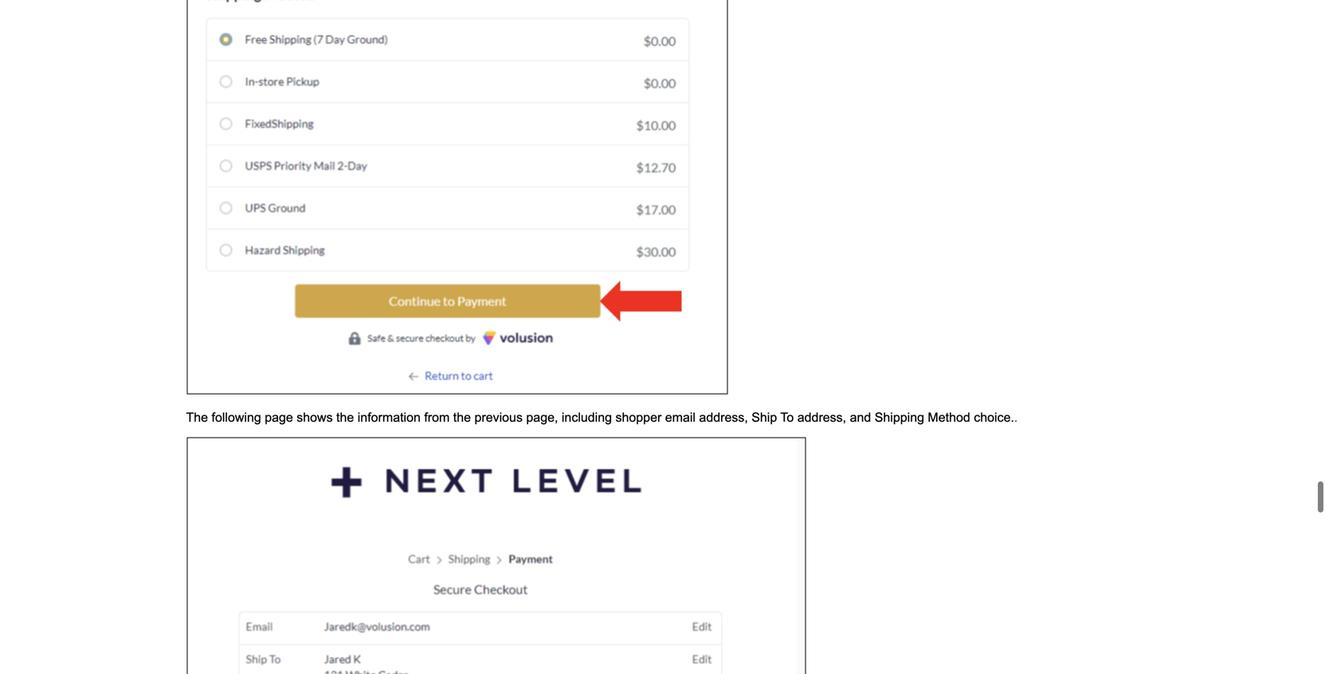 Task type: describe. For each thing, give the bounding box(es) containing it.
previous
[[475, 399, 523, 413]]

1 address, from the left
[[699, 399, 748, 413]]

2 the from the left
[[453, 399, 471, 413]]

method
[[928, 399, 970, 413]]

shows
[[297, 399, 333, 413]]

1 the from the left
[[336, 399, 354, 413]]

shopper
[[616, 399, 662, 413]]

ship
[[752, 399, 777, 413]]

the following page shows the information from the previous page, including shopper email address, ship to address, and shipping method choice.
[[186, 399, 1014, 413]]

following
[[212, 399, 261, 413]]

2 address, from the left
[[798, 399, 846, 413]]

email
[[665, 399, 696, 413]]



Task type: locate. For each thing, give the bounding box(es) containing it.
1 horizontal spatial address,
[[798, 399, 846, 413]]

to
[[781, 399, 794, 413]]

the
[[186, 399, 208, 413]]

the
[[336, 399, 354, 413], [453, 399, 471, 413]]

1 horizontal spatial the
[[453, 399, 471, 413]]

information
[[358, 399, 421, 413]]

the right from
[[453, 399, 471, 413]]

address, left ship
[[699, 399, 748, 413]]

address, right to
[[798, 399, 846, 413]]

0 horizontal spatial address,
[[699, 399, 748, 413]]

including
[[562, 399, 612, 413]]

address,
[[699, 399, 748, 413], [798, 399, 846, 413]]

and
[[850, 399, 871, 413]]

from
[[424, 399, 450, 413]]

0 horizontal spatial the
[[336, 399, 354, 413]]

page
[[265, 399, 293, 413]]

choice.
[[974, 399, 1014, 413]]

the right shows
[[336, 399, 354, 413]]

shipping
[[875, 399, 924, 413]]

page,
[[526, 399, 558, 413]]



Task type: vqa. For each thing, say whether or not it's contained in the screenshot.
Text.
no



